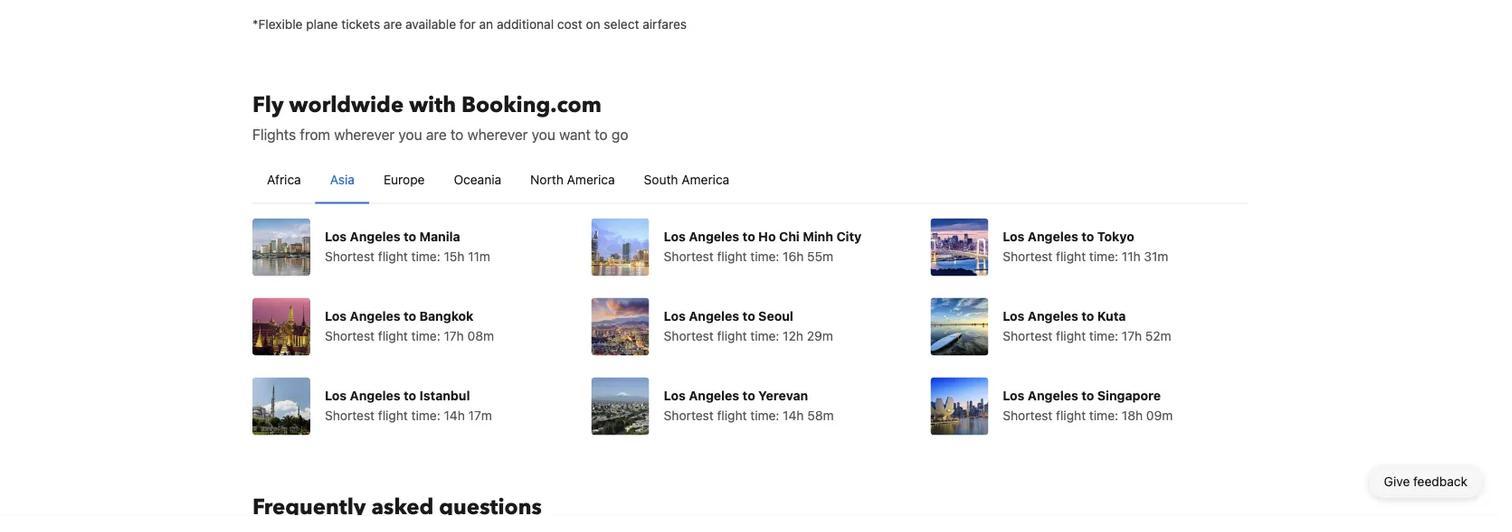 Task type: describe. For each thing, give the bounding box(es) containing it.
los angeles to kuta shortest flight time: 17h 52m
[[1003, 309, 1171, 344]]

angeles for singapore
[[1028, 389, 1078, 404]]

fly worldwide with booking.com flights from wherever you are to wherever you want to go
[[252, 91, 628, 143]]

angeles for ho
[[689, 229, 739, 244]]

shortest for los angeles to manila shortest flight time: 15h 11m
[[325, 249, 375, 264]]

angeles for kuta
[[1028, 309, 1078, 324]]

los angeles to ho chi minh city shortest flight time: 16h 55m
[[664, 229, 862, 264]]

18h
[[1122, 409, 1143, 423]]

08m
[[467, 329, 494, 344]]

airfares
[[643, 17, 687, 32]]

to for los angeles to bangkok shortest flight time: 17h 08m
[[404, 309, 416, 324]]

angeles for istanbul
[[350, 389, 400, 404]]

time: for los angeles to seoul shortest flight time: 12h 29m
[[750, 329, 779, 344]]

los angeles to tokyo image
[[930, 219, 988, 277]]

los angeles to bangkok image
[[252, 299, 310, 356]]

los angeles to istanbul image
[[252, 378, 310, 436]]

flight for los angeles to seoul shortest flight time: 12h 29m
[[717, 329, 747, 344]]

flights
[[252, 126, 296, 143]]

shortest for los angeles to istanbul shortest flight time: 14h 17m
[[325, 409, 375, 423]]

america for south america
[[682, 172, 729, 187]]

europe
[[384, 172, 425, 187]]

15h
[[444, 249, 465, 264]]

los angeles to istanbul shortest flight time: 14h 17m
[[325, 389, 492, 423]]

city
[[836, 229, 862, 244]]

to for los angeles to istanbul shortest flight time: 14h 17m
[[404, 389, 416, 404]]

africa
[[267, 172, 301, 187]]

shortest for los angeles to kuta shortest flight time: 17h 52m
[[1003, 329, 1053, 344]]

fly
[[252, 91, 284, 121]]

to for los angeles to manila shortest flight time: 15h 11m
[[404, 229, 416, 244]]

los angeles to seoul image
[[591, 299, 649, 356]]

flight for los angeles to tokyo shortest flight time: 11h 31m
[[1056, 249, 1086, 264]]

available
[[405, 17, 456, 32]]

55m
[[807, 249, 834, 264]]

give feedback button
[[1370, 466, 1482, 499]]

bangkok
[[419, 309, 474, 324]]

los angeles to seoul shortest flight time: 12h 29m
[[664, 309, 833, 344]]

feedback
[[1413, 475, 1468, 490]]

los for los angeles to manila shortest flight time: 15h 11m
[[325, 229, 347, 244]]

time: for los angeles to tokyo shortest flight time: 11h 31m
[[1089, 249, 1118, 264]]

los angeles to singapore shortest flight time: 18h 09m
[[1003, 389, 1173, 423]]

los for los angeles to tokyo shortest flight time: 11h 31m
[[1003, 229, 1025, 244]]

time: for los angeles to bangkok shortest flight time: 17h 08m
[[411, 329, 440, 344]]

flight for los angeles to singapore shortest flight time: 18h 09m
[[1056, 409, 1086, 423]]

asia
[[330, 172, 355, 187]]

angeles for bangkok
[[350, 309, 400, 324]]

minh
[[803, 229, 833, 244]]

angeles for seoul
[[689, 309, 739, 324]]

from
[[300, 126, 330, 143]]

yerevan
[[758, 389, 808, 404]]

ho
[[758, 229, 776, 244]]

29m
[[807, 329, 833, 344]]

12h
[[783, 329, 803, 344]]

2 wherever from the left
[[467, 126, 528, 143]]

time: for los angeles to yerevan shortest flight time: 14h 58m
[[750, 409, 779, 423]]

11h
[[1122, 249, 1141, 264]]

europe button
[[369, 157, 439, 204]]

los for los angeles to singapore shortest flight time: 18h 09m
[[1003, 389, 1025, 404]]

31m
[[1144, 249, 1168, 264]]

south america button
[[629, 157, 744, 204]]

flight for los angeles to bangkok shortest flight time: 17h 08m
[[378, 329, 408, 344]]

kuta
[[1097, 309, 1126, 324]]

plane
[[306, 17, 338, 32]]

select
[[604, 17, 639, 32]]

north
[[530, 172, 564, 187]]

south america
[[644, 172, 729, 187]]

angeles for manila
[[350, 229, 400, 244]]

oceania button
[[439, 157, 516, 204]]

booking.com
[[461, 91, 602, 121]]

north america button
[[516, 157, 629, 204]]

for
[[460, 17, 476, 32]]

time: for los angeles to kuta shortest flight time: 17h 52m
[[1089, 329, 1118, 344]]



Task type: vqa. For each thing, say whether or not it's contained in the screenshot.
Angeles inside the Los Angeles to Seoul Shortest flight time: 12h 29m
yes



Task type: locate. For each thing, give the bounding box(es) containing it.
angeles inside los angeles to tokyo shortest flight time: 11h 31m
[[1028, 229, 1078, 244]]

to inside los angeles to ho chi minh city shortest flight time: 16h 55m
[[743, 229, 755, 244]]

17h inside los angeles to kuta shortest flight time: 17h 52m
[[1122, 329, 1142, 344]]

angeles inside los angeles to kuta shortest flight time: 17h 52m
[[1028, 309, 1078, 324]]

los right los angeles to bangkok image
[[325, 309, 347, 324]]

america for north america
[[567, 172, 615, 187]]

0 horizontal spatial are
[[384, 17, 402, 32]]

los right los angeles to singapore image
[[1003, 389, 1025, 404]]

give
[[1384, 475, 1410, 490]]

time: inside los angeles to yerevan shortest flight time: 14h 58m
[[750, 409, 779, 423]]

south
[[644, 172, 678, 187]]

shortest inside los angeles to singapore shortest flight time: 18h 09m
[[1003, 409, 1053, 423]]

1 17h from the left
[[444, 329, 464, 344]]

to for los angeles to ho chi minh city shortest flight time: 16h 55m
[[743, 229, 755, 244]]

to down with
[[450, 126, 464, 143]]

0 horizontal spatial america
[[567, 172, 615, 187]]

time: for los angeles to singapore shortest flight time: 18h 09m
[[1089, 409, 1118, 423]]

angeles left istanbul
[[350, 389, 400, 404]]

los for los angeles to istanbul shortest flight time: 14h 17m
[[325, 389, 347, 404]]

angeles inside los angeles to seoul shortest flight time: 12h 29m
[[689, 309, 739, 324]]

0 horizontal spatial 17h
[[444, 329, 464, 344]]

angeles inside los angeles to singapore shortest flight time: 18h 09m
[[1028, 389, 1078, 404]]

an
[[479, 17, 493, 32]]

flight for los angeles to istanbul shortest flight time: 14h 17m
[[378, 409, 408, 423]]

time: inside los angeles to tokyo shortest flight time: 11h 31m
[[1089, 249, 1118, 264]]

chi
[[779, 229, 800, 244]]

to inside los angeles to tokyo shortest flight time: 11h 31m
[[1082, 229, 1094, 244]]

shortest right los angeles to manila image
[[325, 249, 375, 264]]

los inside los angeles to bangkok shortest flight time: 17h 08m
[[325, 309, 347, 324]]

flight inside the los angeles to istanbul shortest flight time: 14h 17m
[[378, 409, 408, 423]]

angeles for tokyo
[[1028, 229, 1078, 244]]

time: down istanbul
[[411, 409, 440, 423]]

shortest inside los angeles to yerevan shortest flight time: 14h 58m
[[664, 409, 714, 423]]

shortest for los angeles to tokyo shortest flight time: 11h 31m
[[1003, 249, 1053, 264]]

los inside los angeles to manila shortest flight time: 15h 11m
[[325, 229, 347, 244]]

singapore
[[1097, 389, 1161, 404]]

shortest
[[325, 249, 375, 264], [664, 249, 714, 264], [1003, 249, 1053, 264], [325, 329, 375, 344], [664, 329, 714, 344], [1003, 329, 1053, 344], [325, 409, 375, 423], [664, 409, 714, 423], [1003, 409, 1053, 423]]

to left istanbul
[[404, 389, 416, 404]]

to inside los angeles to manila shortest flight time: 15h 11m
[[404, 229, 416, 244]]

09m
[[1146, 409, 1173, 423]]

to left manila
[[404, 229, 416, 244]]

to left ho
[[743, 229, 755, 244]]

time: down manila
[[411, 249, 440, 264]]

shortest inside los angeles to seoul shortest flight time: 12h 29m
[[664, 329, 714, 344]]

0 horizontal spatial 14h
[[444, 409, 465, 423]]

to inside los angeles to kuta shortest flight time: 17h 52m
[[1082, 309, 1094, 324]]

1 horizontal spatial america
[[682, 172, 729, 187]]

1 horizontal spatial 17h
[[1122, 329, 1142, 344]]

you down with
[[398, 126, 422, 143]]

istanbul
[[419, 389, 470, 404]]

time:
[[411, 249, 440, 264], [750, 249, 779, 264], [1089, 249, 1118, 264], [411, 329, 440, 344], [750, 329, 779, 344], [1089, 329, 1118, 344], [411, 409, 440, 423], [750, 409, 779, 423], [1089, 409, 1118, 423]]

cost
[[557, 17, 582, 32]]

flight left '18h'
[[1056, 409, 1086, 423]]

los angeles to singapore image
[[930, 378, 988, 436]]

to left the tokyo
[[1082, 229, 1094, 244]]

flight left 12h
[[717, 329, 747, 344]]

flight
[[378, 249, 408, 264], [717, 249, 747, 264], [1056, 249, 1086, 264], [378, 329, 408, 344], [717, 329, 747, 344], [1056, 329, 1086, 344], [378, 409, 408, 423], [717, 409, 747, 423], [1056, 409, 1086, 423]]

america right north
[[567, 172, 615, 187]]

los inside los angeles to tokyo shortest flight time: 11h 31m
[[1003, 229, 1025, 244]]

shortest inside los angeles to tokyo shortest flight time: 11h 31m
[[1003, 249, 1053, 264]]

los right los angeles to yerevan image
[[664, 389, 686, 404]]

1 14h from the left
[[444, 409, 465, 423]]

want
[[559, 126, 591, 143]]

los angeles to kuta image
[[930, 299, 988, 356]]

los for los angeles to kuta shortest flight time: 17h 52m
[[1003, 309, 1025, 324]]

time: down 'yerevan'
[[750, 409, 779, 423]]

time: inside the los angeles to istanbul shortest flight time: 14h 17m
[[411, 409, 440, 423]]

angeles inside los angeles to ho chi minh city shortest flight time: 16h 55m
[[689, 229, 739, 244]]

angeles down europe button
[[350, 229, 400, 244]]

los inside los angeles to yerevan shortest flight time: 14h 58m
[[664, 389, 686, 404]]

angeles inside los angeles to yerevan shortest flight time: 14h 58m
[[689, 389, 739, 404]]

are right 'tickets'
[[384, 17, 402, 32]]

los angeles to bangkok shortest flight time: 17h 08m
[[325, 309, 494, 344]]

los angeles to yerevan shortest flight time: 14h 58m
[[664, 389, 834, 423]]

angeles left bangkok
[[350, 309, 400, 324]]

additional
[[497, 17, 554, 32]]

los right los angeles to kuta image
[[1003, 309, 1025, 324]]

go
[[612, 126, 628, 143]]

shortest right the los angeles to tokyo "image" at right
[[1003, 249, 1053, 264]]

flight inside los angeles to kuta shortest flight time: 17h 52m
[[1056, 329, 1086, 344]]

los
[[325, 229, 347, 244], [664, 229, 686, 244], [1003, 229, 1025, 244], [325, 309, 347, 324], [664, 309, 686, 324], [1003, 309, 1025, 324], [325, 389, 347, 404], [664, 389, 686, 404], [1003, 389, 1025, 404]]

los for los angeles to seoul shortest flight time: 12h 29m
[[664, 309, 686, 324]]

los right the los angeles to istanbul image on the left of the page
[[325, 389, 347, 404]]

los inside the los angeles to istanbul shortest flight time: 14h 17m
[[325, 389, 347, 404]]

flight up los angeles to singapore shortest flight time: 18h 09m
[[1056, 329, 1086, 344]]

flight inside los angeles to tokyo shortest flight time: 11h 31m
[[1056, 249, 1086, 264]]

time: inside los angeles to manila shortest flight time: 15h 11m
[[411, 249, 440, 264]]

shortest inside the los angeles to istanbul shortest flight time: 14h 17m
[[325, 409, 375, 423]]

flight for los angeles to manila shortest flight time: 15h 11m
[[378, 249, 408, 264]]

africa button
[[252, 157, 316, 204]]

17h left 52m
[[1122, 329, 1142, 344]]

time: down ho
[[750, 249, 779, 264]]

los for los angeles to bangkok shortest flight time: 17h 08m
[[325, 309, 347, 324]]

are inside fly worldwide with booking.com flights from wherever you are to wherever you want to go
[[426, 126, 447, 143]]

north america
[[530, 172, 615, 187]]

flight for los angeles to kuta shortest flight time: 17h 52m
[[1056, 329, 1086, 344]]

flight left 15h
[[378, 249, 408, 264]]

to for los angeles to seoul shortest flight time: 12h 29m
[[743, 309, 755, 324]]

shortest right the los angeles to istanbul image on the left of the page
[[325, 409, 375, 423]]

angeles left the tokyo
[[1028, 229, 1078, 244]]

manila
[[419, 229, 460, 244]]

58m
[[807, 409, 834, 423]]

tab list
[[252, 157, 1248, 205]]

14h inside the los angeles to istanbul shortest flight time: 14h 17m
[[444, 409, 465, 423]]

angeles left seoul on the bottom of the page
[[689, 309, 739, 324]]

angeles left 'yerevan'
[[689, 389, 739, 404]]

los for los angeles to ho chi minh city shortest flight time: 16h 55m
[[664, 229, 686, 244]]

to left singapore
[[1082, 389, 1094, 404]]

flight left 58m
[[717, 409, 747, 423]]

0 horizontal spatial you
[[398, 126, 422, 143]]

1 you from the left
[[398, 126, 422, 143]]

flight inside los angeles to ho chi minh city shortest flight time: 16h 55m
[[717, 249, 747, 264]]

14h for 17m
[[444, 409, 465, 423]]

to for los angeles to yerevan shortest flight time: 14h 58m
[[743, 389, 755, 404]]

shortest inside los angeles to manila shortest flight time: 15h 11m
[[325, 249, 375, 264]]

to left 'yerevan'
[[743, 389, 755, 404]]

time: inside los angeles to singapore shortest flight time: 18h 09m
[[1089, 409, 1118, 423]]

angeles for yerevan
[[689, 389, 739, 404]]

america right south
[[682, 172, 729, 187]]

flight left 17m
[[378, 409, 408, 423]]

los angeles to manila image
[[252, 219, 310, 277]]

52m
[[1145, 329, 1171, 344]]

2 america from the left
[[682, 172, 729, 187]]

los inside los angeles to singapore shortest flight time: 18h 09m
[[1003, 389, 1025, 404]]

on
[[586, 17, 600, 32]]

17h for 52m
[[1122, 329, 1142, 344]]

angeles left ho
[[689, 229, 739, 244]]

are down with
[[426, 126, 447, 143]]

oceania
[[454, 172, 501, 187]]

wherever down 'booking.com'
[[467, 126, 528, 143]]

to left seoul on the bottom of the page
[[743, 309, 755, 324]]

shortest inside los angeles to kuta shortest flight time: 17h 52m
[[1003, 329, 1053, 344]]

14h for 58m
[[783, 409, 804, 423]]

to for los angeles to tokyo shortest flight time: 11h 31m
[[1082, 229, 1094, 244]]

11m
[[468, 249, 490, 264]]

time: for los angeles to istanbul shortest flight time: 14h 17m
[[411, 409, 440, 423]]

1 vertical spatial are
[[426, 126, 447, 143]]

wherever
[[334, 126, 395, 143], [467, 126, 528, 143]]

time: inside los angeles to ho chi minh city shortest flight time: 16h 55m
[[750, 249, 779, 264]]

to for los angeles to kuta shortest flight time: 17h 52m
[[1082, 309, 1094, 324]]

america
[[567, 172, 615, 187], [682, 172, 729, 187]]

1 horizontal spatial wherever
[[467, 126, 528, 143]]

14h down 'yerevan'
[[783, 409, 804, 423]]

flight left 11h
[[1056, 249, 1086, 264]]

1 america from the left
[[567, 172, 615, 187]]

tab list containing africa
[[252, 157, 1248, 205]]

los inside los angeles to kuta shortest flight time: 17h 52m
[[1003, 309, 1025, 324]]

los for los angeles to yerevan shortest flight time: 14h 58m
[[664, 389, 686, 404]]

shortest inside los angeles to bangkok shortest flight time: 17h 08m
[[325, 329, 375, 344]]

time: down the tokyo
[[1089, 249, 1118, 264]]

to inside los angeles to bangkok shortest flight time: 17h 08m
[[404, 309, 416, 324]]

los angeles to manila shortest flight time: 15h 11m
[[325, 229, 490, 264]]

17h for 08m
[[444, 329, 464, 344]]

shortest for los angeles to singapore shortest flight time: 18h 09m
[[1003, 409, 1053, 423]]

16h
[[783, 249, 804, 264]]

14h down istanbul
[[444, 409, 465, 423]]

flight inside los angeles to manila shortest flight time: 15h 11m
[[378, 249, 408, 264]]

angeles
[[350, 229, 400, 244], [689, 229, 739, 244], [1028, 229, 1078, 244], [350, 309, 400, 324], [689, 309, 739, 324], [1028, 309, 1078, 324], [350, 389, 400, 404], [689, 389, 739, 404], [1028, 389, 1078, 404]]

1 horizontal spatial 14h
[[783, 409, 804, 423]]

you
[[398, 126, 422, 143], [532, 126, 555, 143]]

1 horizontal spatial are
[[426, 126, 447, 143]]

to left go
[[595, 126, 608, 143]]

0 vertical spatial are
[[384, 17, 402, 32]]

flight for los angeles to yerevan shortest flight time: 14h 58m
[[717, 409, 747, 423]]

are
[[384, 17, 402, 32], [426, 126, 447, 143]]

time: inside los angeles to seoul shortest flight time: 12h 29m
[[750, 329, 779, 344]]

time: inside los angeles to bangkok shortest flight time: 17h 08m
[[411, 329, 440, 344]]

2 14h from the left
[[783, 409, 804, 423]]

los right los angeles to seoul image
[[664, 309, 686, 324]]

1 wherever from the left
[[334, 126, 395, 143]]

to inside los angeles to yerevan shortest flight time: 14h 58m
[[743, 389, 755, 404]]

angeles inside the los angeles to istanbul shortest flight time: 14h 17m
[[350, 389, 400, 404]]

angeles left singapore
[[1028, 389, 1078, 404]]

shortest right los angeles to ho chi minh city image
[[664, 249, 714, 264]]

los right los angeles to manila image
[[325, 229, 347, 244]]

shortest right los angeles to yerevan image
[[664, 409, 714, 423]]

1 horizontal spatial you
[[532, 126, 555, 143]]

2 17h from the left
[[1122, 329, 1142, 344]]

0 horizontal spatial wherever
[[334, 126, 395, 143]]

flight inside los angeles to seoul shortest flight time: 12h 29m
[[717, 329, 747, 344]]

shortest right los angeles to bangkok image
[[325, 329, 375, 344]]

los right los angeles to ho chi minh city image
[[664, 229, 686, 244]]

flight up the los angeles to istanbul shortest flight time: 14h 17m
[[378, 329, 408, 344]]

to for los angeles to singapore shortest flight time: 18h 09m
[[1082, 389, 1094, 404]]

to inside the los angeles to istanbul shortest flight time: 14h 17m
[[404, 389, 416, 404]]

to left kuta
[[1082, 309, 1094, 324]]

flight left 16h
[[717, 249, 747, 264]]

shortest for los angeles to yerevan shortest flight time: 14h 58m
[[664, 409, 714, 423]]

flight inside los angeles to bangkok shortest flight time: 17h 08m
[[378, 329, 408, 344]]

shortest right los angeles to seoul image
[[664, 329, 714, 344]]

shortest for los angeles to seoul shortest flight time: 12h 29m
[[664, 329, 714, 344]]

time: down kuta
[[1089, 329, 1118, 344]]

14h inside los angeles to yerevan shortest flight time: 14h 58m
[[783, 409, 804, 423]]

wherever down worldwide
[[334, 126, 395, 143]]

with
[[409, 91, 456, 121]]

shortest inside los angeles to ho chi minh city shortest flight time: 16h 55m
[[664, 249, 714, 264]]

tokyo
[[1097, 229, 1135, 244]]

flight inside los angeles to singapore shortest flight time: 18h 09m
[[1056, 409, 1086, 423]]

14h
[[444, 409, 465, 423], [783, 409, 804, 423]]

17h down bangkok
[[444, 329, 464, 344]]

los right the los angeles to tokyo "image" at right
[[1003, 229, 1025, 244]]

time: inside los angeles to kuta shortest flight time: 17h 52m
[[1089, 329, 1118, 344]]

los inside los angeles to seoul shortest flight time: 12h 29m
[[664, 309, 686, 324]]

2 you from the left
[[532, 126, 555, 143]]

to inside los angeles to singapore shortest flight time: 18h 09m
[[1082, 389, 1094, 404]]

time: left '18h'
[[1089, 409, 1118, 423]]

time: for los angeles to manila shortest flight time: 15h 11m
[[411, 249, 440, 264]]

los angeles to tokyo shortest flight time: 11h 31m
[[1003, 229, 1168, 264]]

give feedback
[[1384, 475, 1468, 490]]

to inside los angeles to seoul shortest flight time: 12h 29m
[[743, 309, 755, 324]]

seoul
[[758, 309, 793, 324]]

*flexible plane tickets are available for an additional cost on select airfares
[[252, 17, 687, 32]]

worldwide
[[289, 91, 404, 121]]

shortest right los angeles to kuta image
[[1003, 329, 1053, 344]]

angeles inside los angeles to bangkok shortest flight time: 17h 08m
[[350, 309, 400, 324]]

los angeles to ho chi minh city image
[[591, 219, 649, 277]]

time: down seoul on the bottom of the page
[[750, 329, 779, 344]]

angeles left kuta
[[1028, 309, 1078, 324]]

tickets
[[341, 17, 380, 32]]

angeles inside los angeles to manila shortest flight time: 15h 11m
[[350, 229, 400, 244]]

17h inside los angeles to bangkok shortest flight time: 17h 08m
[[444, 329, 464, 344]]

los angeles to yerevan image
[[591, 378, 649, 436]]

17m
[[468, 409, 492, 423]]

asia button
[[316, 157, 369, 204]]

shortest right los angeles to singapore image
[[1003, 409, 1053, 423]]

flight inside los angeles to yerevan shortest flight time: 14h 58m
[[717, 409, 747, 423]]

shortest for los angeles to bangkok shortest flight time: 17h 08m
[[325, 329, 375, 344]]

to
[[450, 126, 464, 143], [595, 126, 608, 143], [404, 229, 416, 244], [743, 229, 755, 244], [1082, 229, 1094, 244], [404, 309, 416, 324], [743, 309, 755, 324], [1082, 309, 1094, 324], [404, 389, 416, 404], [743, 389, 755, 404], [1082, 389, 1094, 404]]

*flexible
[[252, 17, 303, 32]]

you down 'booking.com'
[[532, 126, 555, 143]]

to left bangkok
[[404, 309, 416, 324]]

los inside los angeles to ho chi minh city shortest flight time: 16h 55m
[[664, 229, 686, 244]]

time: down bangkok
[[411, 329, 440, 344]]

17h
[[444, 329, 464, 344], [1122, 329, 1142, 344]]



